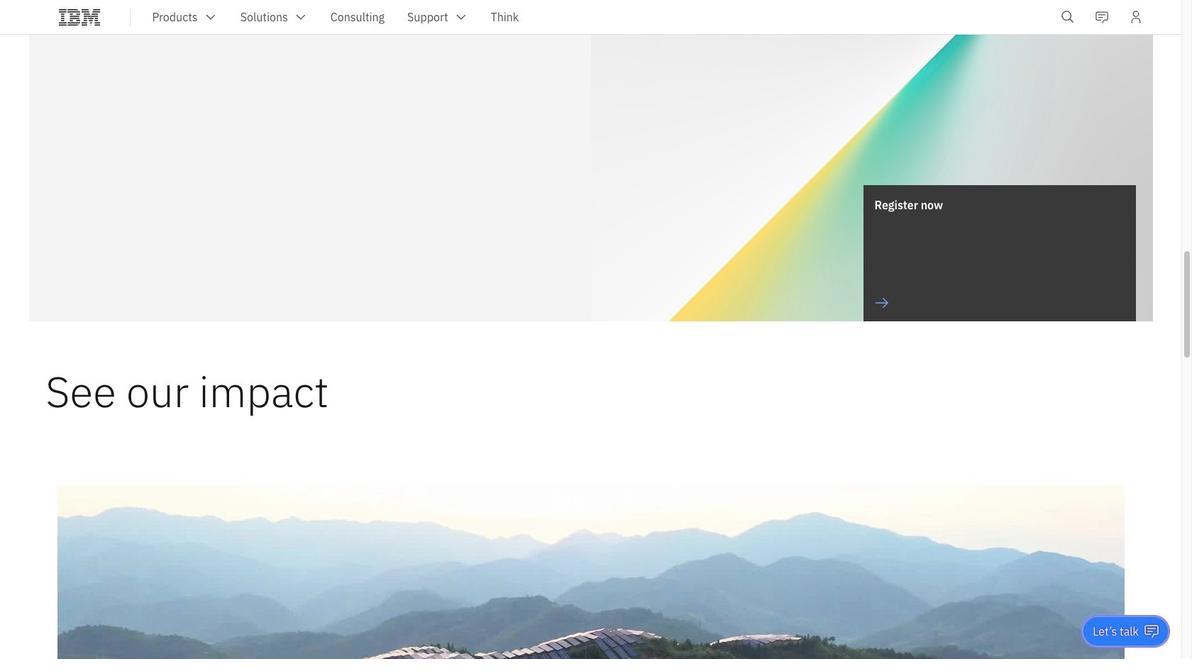 Task type: vqa. For each thing, say whether or not it's contained in the screenshot.
The Let'S Talk element
yes



Task type: describe. For each thing, give the bounding box(es) containing it.
let's talk element
[[1093, 624, 1139, 639]]



